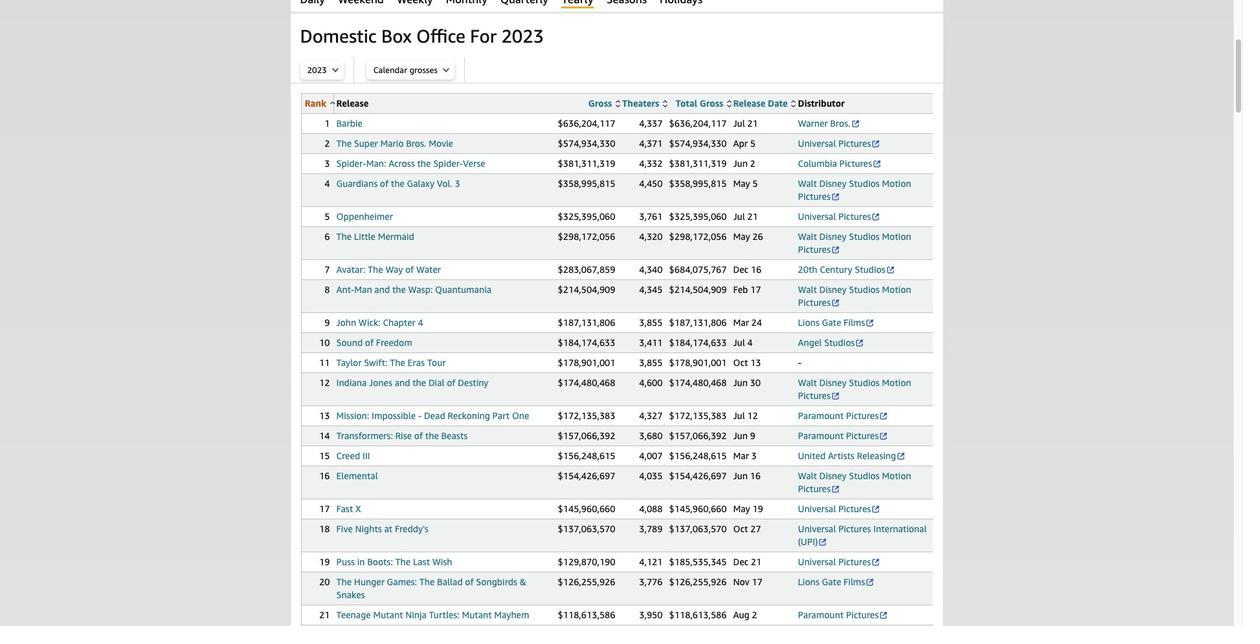 Task type: vqa. For each thing, say whether or not it's contained in the screenshot.
14th THE WALT DISNEY PICTURES link from the bottom of the page
no



Task type: locate. For each thing, give the bounding box(es) containing it.
walt disney studios motion pictures link
[[798, 178, 911, 202], [798, 231, 911, 255], [798, 284, 911, 308], [798, 378, 911, 401], [798, 471, 911, 495]]

(upi)
[[798, 537, 818, 548]]

30
[[750, 378, 761, 389]]

$137,063,570 for $137,063,570 oct 27
[[669, 524, 727, 535]]

2 walt from the top
[[798, 231, 817, 242]]

lions for $126,255,926 nov 17
[[798, 577, 820, 588]]

beasts
[[441, 431, 468, 442]]

$118,613,586
[[558, 610, 615, 621], [669, 610, 727, 621]]

mar
[[733, 317, 749, 328], [733, 451, 749, 462]]

freedom
[[376, 337, 412, 348]]

0 vertical spatial mar
[[733, 317, 749, 328]]

motion for 16
[[882, 471, 911, 482]]

universal pictures link for $325,395,060 jul 21
[[798, 211, 881, 222]]

4 walt from the top
[[798, 378, 817, 389]]

the super mario bros. movie link
[[336, 138, 453, 149]]

1 horizontal spatial 9
[[750, 431, 756, 442]]

14
[[319, 431, 330, 442]]

3,855 for $178,901,001
[[639, 357, 663, 368]]

8
[[325, 284, 330, 295]]

disney for 26
[[819, 231, 847, 242]]

gross left theaters
[[588, 98, 612, 109]]

0 vertical spatial 2
[[325, 138, 330, 149]]

18
[[319, 524, 330, 535]]

5 walt disney studios motion pictures from the top
[[798, 471, 911, 495]]

snakes
[[336, 590, 365, 601]]

of right ballad
[[465, 577, 474, 588]]

universal
[[798, 138, 836, 149], [798, 211, 836, 222], [798, 504, 836, 515], [798, 524, 836, 535], [798, 557, 836, 568]]

lions gate films link for $187,131,806 mar 24
[[798, 317, 875, 328]]

lions gate films
[[798, 317, 865, 328], [798, 577, 865, 588]]

4 left the guardians
[[325, 178, 330, 189]]

3 universal from the top
[[798, 504, 836, 515]]

1 $187,131,806 from the left
[[558, 317, 615, 328]]

2 $574,934,330 from the left
[[669, 138, 727, 149]]

0 horizontal spatial bros.
[[406, 138, 426, 149]]

lions gate films for $187,131,806 mar 24
[[798, 317, 865, 328]]

$174,480,468 down $178,901,001 oct 13 on the bottom
[[669, 378, 727, 389]]

0 vertical spatial films
[[844, 317, 865, 328]]

3,855 for $187,131,806
[[639, 317, 663, 328]]

9 left john
[[325, 317, 330, 328]]

$298,172,056 down the $325,395,060 jul 21
[[669, 231, 727, 242]]

1 vertical spatial dec
[[733, 557, 749, 568]]

$156,248,615 for $156,248,615
[[558, 451, 615, 462]]

john wick: chapter 4 link
[[336, 317, 423, 328]]

0 horizontal spatial $184,174,633
[[558, 337, 615, 348]]

1 disney from the top
[[819, 178, 847, 189]]

1 $145,960,660 from the left
[[558, 504, 615, 515]]

feb
[[733, 284, 748, 295]]

1 horizontal spatial $214,504,909
[[669, 284, 727, 295]]

1 paramount pictures from the top
[[798, 411, 879, 422]]

0 vertical spatial paramount pictures link
[[798, 411, 889, 422]]

2 $358,995,815 from the left
[[669, 178, 727, 189]]

wasp:
[[408, 284, 433, 295]]

$184,174,633 left "3,411" at the bottom right of page
[[558, 337, 615, 348]]

2 universal pictures link from the top
[[798, 211, 881, 222]]

0 horizontal spatial $154,426,697
[[558, 471, 615, 482]]

1 vertical spatial 17
[[319, 504, 330, 515]]

1 gross from the left
[[588, 98, 612, 109]]

1 $574,934,330 from the left
[[558, 138, 615, 149]]

3 jul from the top
[[733, 337, 745, 348]]

1 paramount from the top
[[798, 411, 844, 422]]

oppenheimer link
[[336, 211, 393, 222]]

0 horizontal spatial $172,135,383
[[558, 411, 615, 422]]

2 may from the top
[[733, 231, 750, 242]]

17 for 20 the hunger games: the ballad of songbirds & snakes
[[752, 577, 763, 588]]

0 horizontal spatial $358,995,815
[[558, 178, 615, 189]]

walt for $214,504,909 feb 17
[[798, 284, 817, 295]]

3 jun from the top
[[733, 431, 748, 442]]

the left way
[[368, 264, 383, 275]]

0 horizontal spatial $118,613,586
[[558, 610, 615, 621]]

1 horizontal spatial $126,255,926
[[669, 577, 727, 588]]

jul
[[733, 118, 745, 129], [733, 211, 745, 222], [733, 337, 745, 348], [733, 411, 745, 422]]

1 mar from the top
[[733, 317, 749, 328]]

1 vertical spatial 9
[[750, 431, 756, 442]]

dial
[[429, 378, 445, 389]]

$126,255,926 nov 17
[[669, 577, 763, 588]]

1 vertical spatial mar
[[733, 451, 749, 462]]

0 vertical spatial paramount
[[798, 411, 844, 422]]

1 horizontal spatial $298,172,056
[[669, 231, 727, 242]]

of
[[380, 178, 389, 189], [405, 264, 414, 275], [365, 337, 374, 348], [447, 378, 456, 389], [414, 431, 423, 442], [465, 577, 474, 588]]

release left date
[[733, 98, 766, 109]]

15
[[319, 451, 330, 462]]

2 $184,174,633 from the left
[[669, 337, 727, 348]]

4 guardians of the galaxy vol. 3
[[325, 178, 460, 189]]

dropdown image
[[443, 67, 449, 73]]

1 vertical spatial paramount
[[798, 431, 844, 442]]

21
[[747, 118, 758, 129], [747, 211, 758, 222], [751, 557, 762, 568], [319, 610, 330, 621]]

films up angel studios "link"
[[844, 317, 865, 328]]

1 vertical spatial lions gate films
[[798, 577, 865, 588]]

19 up 20
[[319, 557, 330, 568]]

$358,995,815
[[558, 178, 615, 189], [669, 178, 727, 189]]

studios down columbia pictures link
[[849, 178, 880, 189]]

guardians of the galaxy vol. 3 link
[[336, 178, 460, 189]]

1 $126,255,926 from the left
[[558, 577, 615, 588]]

walt down columbia
[[798, 178, 817, 189]]

walt disney studios motion pictures down angel studios "link"
[[798, 378, 911, 401]]

1 horizontal spatial $636,204,117
[[669, 118, 727, 129]]

12 indiana jones and the dial of destiny
[[319, 378, 488, 389]]

walt disney studios motion pictures down united artists releasing 'link'
[[798, 471, 911, 495]]

5 universal from the top
[[798, 557, 836, 568]]

walt down the angel
[[798, 378, 817, 389]]

oct up $174,480,468 jun 30
[[733, 357, 748, 368]]

universal for $185,535,345 dec 21
[[798, 557, 836, 568]]

1 walt from the top
[[798, 178, 817, 189]]

1 $157,066,392 from the left
[[558, 431, 615, 442]]

6
[[325, 231, 330, 242]]

5 for $358,995,815 may 5
[[753, 178, 758, 189]]

2 $172,135,383 from the left
[[669, 411, 727, 422]]

3 paramount pictures link from the top
[[798, 610, 889, 621]]

the for spider-
[[417, 158, 431, 169]]

$156,248,615 left 4,007
[[558, 451, 615, 462]]

5 walt disney studios motion pictures link from the top
[[798, 471, 911, 495]]

1 lions from the top
[[798, 317, 820, 328]]

studios down releasing
[[849, 471, 880, 482]]

universal pictures down (upi)
[[798, 557, 871, 568]]

$172,135,383
[[558, 411, 615, 422], [669, 411, 727, 422]]

0 horizontal spatial 2023
[[307, 65, 327, 75]]

paramount pictures for $157,066,392 jun 9
[[798, 431, 879, 442]]

avatar: the way of water link
[[336, 264, 441, 275]]

1 horizontal spatial release
[[733, 98, 766, 109]]

4 motion from the top
[[882, 378, 911, 389]]

part
[[493, 411, 510, 422]]

1 vertical spatial gate
[[822, 577, 841, 588]]

13 up the 14
[[319, 411, 330, 422]]

1 vertical spatial films
[[844, 577, 865, 588]]

1 vertical spatial 2
[[750, 158, 756, 169]]

universal inside universal pictures international (upi)
[[798, 524, 836, 535]]

$325,395,060 up $283,067,859
[[558, 211, 615, 222]]

2 universal pictures from the top
[[798, 211, 871, 222]]

3 universal pictures from the top
[[798, 504, 871, 515]]

jul for $184,174,633
[[733, 337, 745, 348]]

super
[[354, 138, 378, 149]]

1 horizontal spatial $118,613,586
[[669, 610, 727, 621]]

2 $118,613,586 from the left
[[669, 610, 727, 621]]

$574,934,330 up '$381,311,319 jun 2' on the right top of the page
[[669, 138, 727, 149]]

$381,311,319 for $381,311,319
[[558, 158, 615, 169]]

swift:
[[364, 357, 388, 368]]

$145,960,660 for $145,960,660 may 19
[[669, 504, 727, 515]]

0 vertical spatial -
[[798, 357, 802, 368]]

the left dial
[[413, 378, 426, 389]]

1 vertical spatial lions gate films link
[[798, 577, 875, 588]]

1 $184,174,633 from the left
[[558, 337, 615, 348]]

walt disney studios motion pictures for $298,172,056 may 26
[[798, 231, 911, 255]]

iii
[[362, 451, 370, 462]]

$126,255,926 down $129,870,190
[[558, 577, 615, 588]]

7 avatar: the way of water
[[325, 264, 441, 275]]

1 $381,311,319 from the left
[[558, 158, 615, 169]]

$174,480,468 left '4,600' at the right
[[558, 378, 615, 389]]

gross
[[588, 98, 612, 109], [700, 98, 723, 109]]

0 horizontal spatial $174,480,468
[[558, 378, 615, 389]]

$214,504,909 down $283,067,859
[[558, 284, 615, 295]]

2 paramount from the top
[[798, 431, 844, 442]]

spider- up the guardians
[[336, 158, 366, 169]]

20
[[319, 577, 330, 588]]

1 gate from the top
[[822, 317, 841, 328]]

17 for 8 ant-man and the wasp: quantumania
[[750, 284, 761, 295]]

20th century studios link
[[798, 264, 895, 275]]

4 jun from the top
[[733, 471, 748, 482]]

universal pictures link
[[798, 138, 881, 149], [798, 211, 881, 222], [798, 504, 881, 515], [798, 557, 881, 568]]

united artists releasing link
[[798, 451, 906, 462]]

2 vertical spatial paramount pictures
[[798, 610, 879, 621]]

1 vertical spatial 19
[[319, 557, 330, 568]]

4 walt disney studios motion pictures from the top
[[798, 378, 911, 401]]

2 $178,901,001 from the left
[[669, 357, 727, 368]]

2 walt disney studios motion pictures link from the top
[[798, 231, 911, 255]]

2 motion from the top
[[882, 231, 911, 242]]

2 vertical spatial paramount
[[798, 610, 844, 621]]

1 horizontal spatial $325,395,060
[[669, 211, 727, 222]]

0 horizontal spatial $381,311,319
[[558, 158, 615, 169]]

release up barbie link
[[336, 98, 369, 109]]

distributor
[[798, 98, 845, 109]]

12
[[319, 378, 330, 389], [747, 411, 758, 422]]

1 $137,063,570 from the left
[[558, 524, 615, 535]]

mar up $154,426,697 jun 16 on the right
[[733, 451, 749, 462]]

$187,131,806 down $283,067,859
[[558, 317, 615, 328]]

$214,504,909 for $214,504,909 feb 17
[[669, 284, 727, 295]]

5 walt from the top
[[798, 471, 817, 482]]

2 films from the top
[[844, 577, 865, 588]]

century
[[820, 264, 853, 275]]

2 $325,395,060 from the left
[[669, 211, 727, 222]]

5 right 'apr'
[[750, 138, 756, 149]]

$145,960,660 up "$137,063,570 oct 27"
[[669, 504, 727, 515]]

16 for $283,067,859
[[751, 264, 762, 275]]

5 disney from the top
[[819, 471, 847, 482]]

and
[[375, 284, 390, 295], [395, 378, 410, 389]]

universal for $574,934,330 apr 5
[[798, 138, 836, 149]]

universal pictures link down columbia pictures link
[[798, 211, 881, 222]]

$154,426,697 left 4,035
[[558, 471, 615, 482]]

$172,135,383 for $172,135,383
[[558, 411, 615, 422]]

universal pictures for $574,934,330 apr 5
[[798, 138, 871, 149]]

2 paramount pictures from the top
[[798, 431, 879, 442]]

rise
[[395, 431, 412, 442]]

jun down $172,135,383 jul 12
[[733, 431, 748, 442]]

2 vertical spatial may
[[733, 504, 750, 515]]

walt disney studios motion pictures up the 20th century studios link
[[798, 231, 911, 255]]

motion for 30
[[882, 378, 911, 389]]

3,855 up "3,411" at the bottom right of page
[[639, 317, 663, 328]]

0 horizontal spatial $137,063,570
[[558, 524, 615, 535]]

1 horizontal spatial spider-
[[433, 158, 463, 169]]

4 jul from the top
[[733, 411, 745, 422]]

1 horizontal spatial gross
[[700, 98, 723, 109]]

4
[[325, 178, 330, 189], [418, 317, 423, 328], [747, 337, 753, 348]]

1 paramount pictures link from the top
[[798, 411, 889, 422]]

1 horizontal spatial mutant
[[462, 610, 492, 621]]

4 universal from the top
[[798, 524, 836, 535]]

$574,934,330 for $574,934,330
[[558, 138, 615, 149]]

2 universal from the top
[[798, 211, 836, 222]]

$172,135,383 jul 12
[[669, 411, 758, 422]]

1 horizontal spatial $184,174,633
[[669, 337, 727, 348]]

jul up $298,172,056 may 26 on the top right
[[733, 211, 745, 222]]

1 vertical spatial may
[[733, 231, 750, 242]]

$118,613,586 down $126,255,926 nov 17
[[669, 610, 727, 621]]

gate
[[822, 317, 841, 328], [822, 577, 841, 588]]

1 $214,504,909 from the left
[[558, 284, 615, 295]]

17 right 'nov'
[[752, 577, 763, 588]]

9 down $172,135,383 jul 12
[[750, 431, 756, 442]]

$636,204,117 for $636,204,117
[[558, 118, 615, 129]]

taylor
[[336, 357, 362, 368]]

3 walt from the top
[[798, 284, 817, 295]]

&
[[520, 577, 526, 588]]

universal pictures international (upi)
[[798, 524, 927, 548]]

disney for 30
[[819, 378, 847, 389]]

1 horizontal spatial 12
[[747, 411, 758, 422]]

2 gate from the top
[[822, 577, 841, 588]]

2 lions from the top
[[798, 577, 820, 588]]

2 vertical spatial 4
[[747, 337, 753, 348]]

1 horizontal spatial 2023
[[501, 25, 544, 47]]

and right man in the top of the page
[[375, 284, 390, 295]]

gross up $636,204,117 jul 21
[[700, 98, 723, 109]]

17 up 18
[[319, 504, 330, 515]]

2 right the 'aug'
[[752, 610, 757, 621]]

of right way
[[405, 264, 414, 275]]

and for man
[[375, 284, 390, 295]]

0 horizontal spatial -
[[418, 411, 422, 422]]

2 vertical spatial 2
[[752, 610, 757, 621]]

1 horizontal spatial 13
[[750, 357, 761, 368]]

0 vertical spatial may
[[733, 178, 750, 189]]

2 $636,204,117 from the left
[[669, 118, 727, 129]]

eras
[[408, 357, 425, 368]]

2 $298,172,056 from the left
[[669, 231, 727, 242]]

0 horizontal spatial $145,960,660
[[558, 504, 615, 515]]

1 dec from the top
[[733, 264, 749, 275]]

$145,960,660 for $145,960,660
[[558, 504, 615, 515]]

- left 'dead' at the left
[[418, 411, 422, 422]]

3 up $154,426,697 jun 16 on the right
[[751, 451, 757, 462]]

0 vertical spatial 2023
[[501, 25, 544, 47]]

2 $145,960,660 from the left
[[669, 504, 727, 515]]

1 horizontal spatial and
[[395, 378, 410, 389]]

the little mermaid link
[[336, 231, 414, 242]]

walt disney studios motion pictures link down the 20th century studios link
[[798, 284, 911, 308]]

2 3,855 from the top
[[639, 357, 663, 368]]

1 horizontal spatial $172,135,383
[[669, 411, 727, 422]]

1 jun from the top
[[733, 158, 748, 169]]

1 $178,901,001 from the left
[[558, 357, 615, 368]]

0 horizontal spatial $574,934,330
[[558, 138, 615, 149]]

1 vertical spatial 3,855
[[639, 357, 663, 368]]

mutant
[[373, 610, 403, 621], [462, 610, 492, 621]]

0 horizontal spatial 13
[[319, 411, 330, 422]]

2 $157,066,392 from the left
[[669, 431, 727, 442]]

2 $174,480,468 from the left
[[669, 378, 727, 389]]

1 $298,172,056 from the left
[[558, 231, 615, 242]]

1 jul from the top
[[733, 118, 745, 129]]

0 vertical spatial and
[[375, 284, 390, 295]]

16 down 26
[[751, 264, 762, 275]]

1 vertical spatial and
[[395, 378, 410, 389]]

16 elemental
[[319, 471, 378, 482]]

4 disney from the top
[[819, 378, 847, 389]]

1 $636,204,117 from the left
[[558, 118, 615, 129]]

1 vertical spatial paramount pictures link
[[798, 431, 889, 442]]

$187,131,806 up $184,174,633 jul 4
[[669, 317, 727, 328]]

jun for jun 9
[[733, 431, 748, 442]]

2 lions gate films from the top
[[798, 577, 865, 588]]

$214,504,909 down the $684,075,767
[[669, 284, 727, 295]]

1 horizontal spatial $381,311,319
[[669, 158, 727, 169]]

0 vertical spatial bros.
[[830, 118, 851, 129]]

13
[[750, 357, 761, 368], [319, 411, 330, 422]]

1 walt disney studios motion pictures link from the top
[[798, 178, 911, 202]]

0 horizontal spatial mutant
[[373, 610, 403, 621]]

disney down angel studios "link"
[[819, 378, 847, 389]]

$174,480,468
[[558, 378, 615, 389], [669, 378, 727, 389]]

2 oct from the top
[[733, 524, 748, 535]]

one
[[512, 411, 529, 422]]

walt for $298,172,056 may 26
[[798, 231, 817, 242]]

1 horizontal spatial 4
[[418, 317, 423, 328]]

17 fast x
[[319, 504, 361, 515]]

2 jun from the top
[[733, 378, 748, 389]]

paramount pictures for $172,135,383 jul 12
[[798, 411, 879, 422]]

1 may from the top
[[733, 178, 750, 189]]

1 vertical spatial 12
[[747, 411, 758, 422]]

walt disney studios motion pictures down the 20th century studios link
[[798, 284, 911, 308]]

disney up century
[[819, 231, 847, 242]]

the down way
[[392, 284, 406, 295]]

universal pictures down columbia pictures
[[798, 211, 871, 222]]

1 walt disney studios motion pictures from the top
[[798, 178, 911, 202]]

dropdown image
[[332, 67, 339, 73]]

13 up 30
[[750, 357, 761, 368]]

2023 right 'for' at the left top of the page
[[501, 25, 544, 47]]

12 down 30
[[747, 411, 758, 422]]

$381,311,319 for $381,311,319 jun 2
[[669, 158, 727, 169]]

motion for 17
[[882, 284, 911, 295]]

$118,613,586 down $129,870,190
[[558, 610, 615, 621]]

1 release from the left
[[336, 98, 369, 109]]

$118,613,586 for $118,613,586 aug 2
[[669, 610, 727, 621]]

3 disney from the top
[[819, 284, 847, 295]]

2 horizontal spatial 4
[[747, 337, 753, 348]]

$137,063,570
[[558, 524, 615, 535], [669, 524, 727, 535]]

3,680
[[639, 431, 663, 442]]

0 horizontal spatial $636,204,117
[[558, 118, 615, 129]]

$185,535,345 dec 21
[[669, 557, 762, 568]]

of inside 20 the hunger games: the ballad of songbirds & snakes
[[465, 577, 474, 588]]

tour
[[427, 357, 446, 368]]

3 walt disney studios motion pictures from the top
[[798, 284, 911, 308]]

jun for jun 30
[[733, 378, 748, 389]]

0 horizontal spatial 3
[[325, 158, 330, 169]]

2 $126,255,926 from the left
[[669, 577, 727, 588]]

1 horizontal spatial $156,248,615
[[669, 451, 727, 462]]

$126,255,926 for $126,255,926
[[558, 577, 615, 588]]

1 motion from the top
[[882, 178, 911, 189]]

walt disney studios motion pictures down columbia pictures link
[[798, 178, 911, 202]]

disney down artists
[[819, 471, 847, 482]]

3 universal pictures link from the top
[[798, 504, 881, 515]]

for
[[470, 25, 497, 47]]

0 horizontal spatial $156,248,615
[[558, 451, 615, 462]]

$325,395,060 for $325,395,060 jul 21
[[669, 211, 727, 222]]

the up galaxy
[[417, 158, 431, 169]]

$178,901,001 for $178,901,001
[[558, 357, 615, 368]]

10
[[319, 337, 330, 348]]

motion for 5
[[882, 178, 911, 189]]

universal for $145,960,660 may 19
[[798, 504, 836, 515]]

0 horizontal spatial $187,131,806
[[558, 317, 615, 328]]

1 films from the top
[[844, 317, 865, 328]]

$214,504,909 for $214,504,909
[[558, 284, 615, 295]]

19 up 27
[[753, 504, 763, 515]]

$174,480,468 jun 30
[[669, 378, 761, 389]]

1 universal pictures from the top
[[798, 138, 871, 149]]

1 lions gate films from the top
[[798, 317, 865, 328]]

$154,426,697 for $154,426,697
[[558, 471, 615, 482]]

$298,172,056 for $298,172,056
[[558, 231, 615, 242]]

5 up 6
[[325, 211, 330, 222]]

1 horizontal spatial $137,063,570
[[669, 524, 727, 535]]

0 vertical spatial 3
[[325, 158, 330, 169]]

2 $214,504,909 from the left
[[669, 284, 727, 295]]

$358,995,815 down '$381,311,319 jun 2' on the right top of the page
[[669, 178, 727, 189]]

$172,135,383 up $157,066,392 jun 9
[[669, 411, 727, 422]]

2 release from the left
[[733, 98, 766, 109]]

the down the mission: impossible - dead reckoning part one link
[[425, 431, 439, 442]]

paramount
[[798, 411, 844, 422], [798, 431, 844, 442], [798, 610, 844, 621]]

0 vertical spatial lions gate films
[[798, 317, 865, 328]]

2 spider- from the left
[[433, 158, 463, 169]]

0 vertical spatial 4
[[325, 178, 330, 189]]

1 vertical spatial 5
[[753, 178, 758, 189]]

$636,204,117 for $636,204,117 jul 21
[[669, 118, 727, 129]]

$126,255,926 for $126,255,926 nov 17
[[669, 577, 727, 588]]

studios for $154,426,697 jun 16
[[849, 471, 880, 482]]

4 universal pictures from the top
[[798, 557, 871, 568]]

0 horizontal spatial 19
[[319, 557, 330, 568]]

0 horizontal spatial $178,901,001
[[558, 357, 615, 368]]

$157,066,392 for $157,066,392
[[558, 431, 615, 442]]

9 john wick: chapter 4
[[325, 317, 423, 328]]

$325,395,060 up $298,172,056 may 26 on the top right
[[669, 211, 727, 222]]

2 $137,063,570 from the left
[[669, 524, 727, 535]]

jul for $636,204,117
[[733, 118, 745, 129]]

0 horizontal spatial $157,066,392
[[558, 431, 615, 442]]

grosses
[[409, 65, 438, 75]]

4 walt disney studios motion pictures link from the top
[[798, 378, 911, 401]]

the
[[417, 158, 431, 169], [391, 178, 405, 189], [392, 284, 406, 295], [413, 378, 426, 389], [425, 431, 439, 442]]

$126,255,926 down the $185,535,345
[[669, 577, 727, 588]]

$157,066,392 jun 9
[[669, 431, 756, 442]]

2 paramount pictures link from the top
[[798, 431, 889, 442]]

4,371
[[639, 138, 663, 149]]

0 vertical spatial 17
[[750, 284, 761, 295]]

bros. right "warner"
[[830, 118, 851, 129]]

jul up 'apr'
[[733, 118, 745, 129]]

1 3,855 from the top
[[639, 317, 663, 328]]

21 teenage mutant ninja turtles: mutant mayhem
[[319, 610, 529, 621]]

walt down united
[[798, 471, 817, 482]]

- down the angel
[[798, 357, 802, 368]]

disney for 5
[[819, 178, 847, 189]]

1 universal pictures link from the top
[[798, 138, 881, 149]]

16 for $154,426,697
[[750, 471, 761, 482]]

2 jul from the top
[[733, 211, 745, 222]]

bros.
[[830, 118, 851, 129], [406, 138, 426, 149]]

transformers: rise of the beasts link
[[336, 431, 468, 442]]

1 vertical spatial oct
[[733, 524, 748, 535]]

$358,995,815 left 4,450
[[558, 178, 615, 189]]

0 vertical spatial 3,855
[[639, 317, 663, 328]]

2 horizontal spatial 3
[[751, 451, 757, 462]]

2
[[325, 138, 330, 149], [750, 158, 756, 169], [752, 610, 757, 621]]

0 horizontal spatial 12
[[319, 378, 330, 389]]

universal pictures link up universal pictures international (upi)
[[798, 504, 881, 515]]

jul up $157,066,392 jun 9
[[733, 411, 745, 422]]

1 horizontal spatial $187,131,806
[[669, 317, 727, 328]]

$214,504,909 feb 17
[[669, 284, 761, 295]]

3 down 1
[[325, 158, 330, 169]]

3,789
[[639, 524, 663, 535]]

$154,426,697 down $156,248,615 mar 3
[[669, 471, 727, 482]]

3 paramount pictures from the top
[[798, 610, 879, 621]]

studios down angel studios "link"
[[849, 378, 880, 389]]

0 horizontal spatial and
[[375, 284, 390, 295]]

dec for dec 21
[[733, 557, 749, 568]]

1 $174,480,468 from the left
[[558, 378, 615, 389]]

mission:
[[336, 411, 369, 422]]

$174,480,468 for $174,480,468
[[558, 378, 615, 389]]

may up "$137,063,570 oct 27"
[[733, 504, 750, 515]]

across
[[389, 158, 415, 169]]

$636,204,117 jul 21
[[669, 118, 758, 129]]

1 $358,995,815 from the left
[[558, 178, 615, 189]]

$184,174,633 for $184,174,633 jul 4
[[669, 337, 727, 348]]

mutant left the "ninja"
[[373, 610, 403, 621]]

may
[[733, 178, 750, 189], [733, 231, 750, 242], [733, 504, 750, 515]]

lions gate films link up angel studios "link"
[[798, 317, 875, 328]]

2 up $358,995,815 may 5
[[750, 158, 756, 169]]

2 $381,311,319 from the left
[[669, 158, 727, 169]]

1 horizontal spatial $145,960,660
[[669, 504, 727, 515]]

4,007
[[639, 451, 663, 462]]

3 may from the top
[[733, 504, 750, 515]]

jun down $156,248,615 mar 3
[[733, 471, 748, 482]]

universal for $325,395,060 jul 21
[[798, 211, 836, 222]]

lions gate films up angel studios "link"
[[798, 317, 865, 328]]

$174,480,468 for $174,480,468 jun 30
[[669, 378, 727, 389]]

0 vertical spatial lions
[[798, 317, 820, 328]]

1 horizontal spatial $574,934,330
[[669, 138, 727, 149]]

walt disney studios motion pictures link for $174,480,468 jun 30
[[798, 378, 911, 401]]

lions up the angel
[[798, 317, 820, 328]]

barbie
[[336, 118, 363, 129]]

0 vertical spatial oct
[[733, 357, 748, 368]]

2 vertical spatial 17
[[752, 577, 763, 588]]

21 down 27
[[751, 557, 762, 568]]

$126,255,926
[[558, 577, 615, 588], [669, 577, 727, 588]]

jun left 30
[[733, 378, 748, 389]]

universal pictures up universal pictures international (upi)
[[798, 504, 871, 515]]



Task type: describe. For each thing, give the bounding box(es) containing it.
indiana jones and the dial of destiny link
[[336, 378, 488, 389]]

walt disney studios motion pictures for $214,504,909 feb 17
[[798, 284, 911, 308]]

the right 6
[[336, 231, 352, 242]]

4,450
[[639, 178, 663, 189]]

elemental link
[[336, 471, 378, 482]]

the for dial
[[413, 378, 426, 389]]

motion for 26
[[882, 231, 911, 242]]

verse
[[463, 158, 485, 169]]

1 spider- from the left
[[336, 158, 366, 169]]

0 horizontal spatial 4
[[325, 178, 330, 189]]

paramount for $157,066,392 jun 9
[[798, 431, 844, 442]]

nov
[[733, 577, 750, 588]]

walt disney studios motion pictures link for $154,426,697 jun 16
[[798, 471, 911, 495]]

spider-man: across the spider-verse link
[[336, 158, 485, 169]]

disney for 17
[[819, 284, 847, 295]]

mar for mar 3
[[733, 451, 749, 462]]

4,121
[[639, 557, 663, 568]]

3 spider-man: across the spider-verse
[[325, 158, 485, 169]]

4,340
[[639, 264, 663, 275]]

21 for $185,535,345 dec 21
[[751, 557, 762, 568]]

pictures inside universal pictures international (upi)
[[838, 524, 871, 535]]

jul for $172,135,383
[[733, 411, 745, 422]]

studios right the angel
[[824, 337, 855, 348]]

$157,066,392 for $157,066,392 jun 9
[[669, 431, 727, 442]]

20th
[[798, 264, 818, 275]]

5 for $574,934,330 apr 5
[[750, 138, 756, 149]]

1 mutant from the left
[[373, 610, 403, 621]]

6 the little mermaid
[[325, 231, 414, 242]]

international
[[874, 524, 927, 535]]

gate for 17
[[822, 577, 841, 588]]

27
[[750, 524, 761, 535]]

sound of freedom link
[[336, 337, 412, 348]]

$358,995,815 for $358,995,815
[[558, 178, 615, 189]]

water
[[416, 264, 441, 275]]

may for may 5
[[733, 178, 750, 189]]

walt disney studios motion pictures for $154,426,697 jun 16
[[798, 471, 911, 495]]

studios for $684,075,767 dec 16
[[855, 264, 886, 275]]

walt disney studios motion pictures link for $214,504,909 feb 17
[[798, 284, 911, 308]]

of right rise
[[414, 431, 423, 442]]

of right sound
[[365, 337, 374, 348]]

fast x link
[[336, 504, 361, 515]]

1 vertical spatial 2023
[[307, 65, 327, 75]]

paramount for $118,613,586 aug 2
[[798, 610, 844, 621]]

walt disney studios motion pictures link for $358,995,815 may 5
[[798, 178, 911, 202]]

united artists releasing
[[798, 451, 896, 462]]

1 vertical spatial -
[[418, 411, 422, 422]]

walt for $358,995,815 may 5
[[798, 178, 817, 189]]

freddy's
[[395, 524, 429, 535]]

theaters
[[622, 98, 659, 109]]

1 barbie
[[325, 118, 363, 129]]

$118,613,586 for $118,613,586
[[558, 610, 615, 621]]

paramount for $172,135,383 jul 12
[[798, 411, 844, 422]]

movie
[[429, 138, 453, 149]]

walt disney studios motion pictures link for $298,172,056 may 26
[[798, 231, 911, 255]]

$358,995,815 for $358,995,815 may 5
[[669, 178, 727, 189]]

1 vertical spatial bros.
[[406, 138, 426, 149]]

$184,174,633 for $184,174,633
[[558, 337, 615, 348]]

the for beasts
[[425, 431, 439, 442]]

walt disney studios motion pictures for $358,995,815 may 5
[[798, 178, 911, 202]]

4,035
[[639, 471, 663, 482]]

21 left the teenage
[[319, 610, 330, 621]]

dead
[[424, 411, 445, 422]]

sound
[[336, 337, 363, 348]]

3,411
[[639, 337, 663, 348]]

universal for $137,063,570 oct 27
[[798, 524, 836, 535]]

walt for $174,480,468 jun 30
[[798, 378, 817, 389]]

1
[[325, 118, 330, 129]]

nights
[[355, 524, 382, 535]]

the hunger games: the ballad of songbirds & snakes link
[[336, 577, 526, 601]]

1 vertical spatial 13
[[319, 411, 330, 422]]

14 transformers: rise of the beasts
[[319, 431, 468, 442]]

universal pictures for $325,395,060 jul 21
[[798, 211, 871, 222]]

studios for $358,995,815 may 5
[[849, 178, 880, 189]]

and for jones
[[395, 378, 410, 389]]

wish
[[432, 557, 452, 568]]

2 vertical spatial 3
[[751, 451, 757, 462]]

hunger
[[354, 577, 385, 588]]

4,088
[[639, 504, 663, 515]]

man
[[354, 284, 372, 295]]

universal pictures for $145,960,660 may 19
[[798, 504, 871, 515]]

walt for $154,426,697 jun 16
[[798, 471, 817, 482]]

paramount pictures link for $118,613,586 aug 2
[[798, 610, 889, 621]]

20th century studios
[[798, 264, 886, 275]]

$574,934,330 for $574,934,330 apr 5
[[669, 138, 727, 149]]

ballad
[[437, 577, 463, 588]]

angel
[[798, 337, 822, 348]]

barbie link
[[336, 118, 363, 129]]

jun for jun 16
[[733, 471, 748, 482]]

five
[[336, 524, 353, 535]]

domestic box office for 2023
[[300, 25, 544, 47]]

21 for $636,204,117 jul 21
[[747, 118, 758, 129]]

boots:
[[367, 557, 393, 568]]

the down 1 barbie
[[336, 138, 352, 149]]

jul for $325,395,060
[[733, 211, 745, 222]]

2 for 21 teenage mutant ninja turtles: mutant mayhem
[[752, 610, 757, 621]]

paramount pictures link for $157,066,392 jun 9
[[798, 431, 889, 442]]

puss
[[336, 557, 355, 568]]

universal pictures for $185,535,345 dec 21
[[798, 557, 871, 568]]

calendar grosses
[[373, 65, 438, 75]]

$137,063,570 oct 27
[[669, 524, 761, 535]]

3,761
[[639, 211, 663, 222]]

lions gate films link for $126,255,926 nov 17
[[798, 577, 875, 588]]

warner bros.
[[798, 118, 851, 129]]

$283,067,859
[[558, 264, 615, 275]]

of down man:
[[380, 178, 389, 189]]

release date
[[733, 98, 788, 109]]

gross link
[[588, 98, 620, 109]]

1 vertical spatial 4
[[418, 317, 423, 328]]

aug
[[733, 610, 750, 621]]

2 gross from the left
[[700, 98, 723, 109]]

the down across
[[391, 178, 405, 189]]

dec for dec 16
[[733, 264, 749, 275]]

angel studios
[[798, 337, 855, 348]]

11 taylor swift: the eras tour
[[319, 357, 446, 368]]

of right dial
[[447, 378, 456, 389]]

$298,172,056 may 26
[[669, 231, 763, 242]]

warner
[[798, 118, 828, 129]]

the down last
[[419, 577, 435, 588]]

16 down 15
[[319, 471, 330, 482]]

reckoning
[[448, 411, 490, 422]]

galaxy
[[407, 178, 435, 189]]

$574,934,330 apr 5
[[669, 138, 756, 149]]

$325,395,060 jul 21
[[669, 211, 758, 222]]

$325,395,060 for $325,395,060
[[558, 211, 615, 222]]

the for wasp:
[[392, 284, 406, 295]]

0 vertical spatial 12
[[319, 378, 330, 389]]

release for release date
[[733, 98, 766, 109]]

five nights at freddy's link
[[336, 524, 429, 535]]

$184,174,633 jul 4
[[669, 337, 753, 348]]

4,320
[[639, 231, 663, 242]]

13 mission: impossible - dead reckoning part one
[[319, 411, 529, 422]]

films for 17
[[844, 577, 865, 588]]

$154,426,697 jun 16
[[669, 471, 761, 482]]

10 sound of freedom
[[319, 337, 412, 348]]

$187,131,806 for $187,131,806
[[558, 317, 615, 328]]

apr
[[733, 138, 748, 149]]

creed
[[336, 451, 360, 462]]

total gross
[[676, 98, 723, 109]]

gate for 24
[[822, 317, 841, 328]]

$298,172,056 for $298,172,056 may 26
[[669, 231, 727, 242]]

may for may 26
[[733, 231, 750, 242]]

studios for $298,172,056 may 26
[[849, 231, 880, 242]]

total gross link
[[676, 98, 731, 109]]

columbia
[[798, 158, 837, 169]]

the left eras
[[390, 357, 405, 368]]

$172,135,383 for $172,135,383 jul 12
[[669, 411, 727, 422]]

games:
[[387, 577, 417, 588]]

$154,426,697 for $154,426,697 jun 16
[[669, 471, 727, 482]]

1 vertical spatial 3
[[455, 178, 460, 189]]

walt disney studios motion pictures for $174,480,468 jun 30
[[798, 378, 911, 401]]

at
[[384, 524, 393, 535]]

4,345
[[639, 284, 663, 295]]

2 vertical spatial 5
[[325, 211, 330, 222]]

7
[[325, 264, 330, 275]]

mario
[[380, 138, 404, 149]]

columbia pictures link
[[798, 158, 882, 169]]

universal pictures international (upi) link
[[798, 524, 927, 548]]

paramount pictures for $118,613,586 aug 2
[[798, 610, 879, 621]]

paramount pictures link for $172,135,383 jul 12
[[798, 411, 889, 422]]

$684,075,767
[[669, 264, 727, 275]]

$187,131,806 for $187,131,806 mar 24
[[669, 317, 727, 328]]

mermaid
[[378, 231, 414, 242]]

oct for oct 13
[[733, 357, 748, 368]]

oct for oct 27
[[733, 524, 748, 535]]

0 vertical spatial 19
[[753, 504, 763, 515]]

studios for $174,480,468 jun 30
[[849, 378, 880, 389]]

releasing
[[857, 451, 896, 462]]

0 vertical spatial 13
[[750, 357, 761, 368]]

mar for mar 24
[[733, 317, 749, 328]]

the left last
[[395, 557, 411, 568]]

2 mutant from the left
[[462, 610, 492, 621]]

universal pictures link for $185,535,345 dec 21
[[798, 557, 881, 568]]

jun for jun 2
[[733, 158, 748, 169]]

$187,131,806 mar 24
[[669, 317, 762, 328]]

the up snakes
[[336, 577, 352, 588]]

1 horizontal spatial bros.
[[830, 118, 851, 129]]

total
[[676, 98, 697, 109]]

0 horizontal spatial 9
[[325, 317, 330, 328]]

$156,248,615 for $156,248,615 mar 3
[[669, 451, 727, 462]]

may for may 19
[[733, 504, 750, 515]]

jones
[[369, 378, 392, 389]]

release date link
[[733, 98, 796, 109]]



